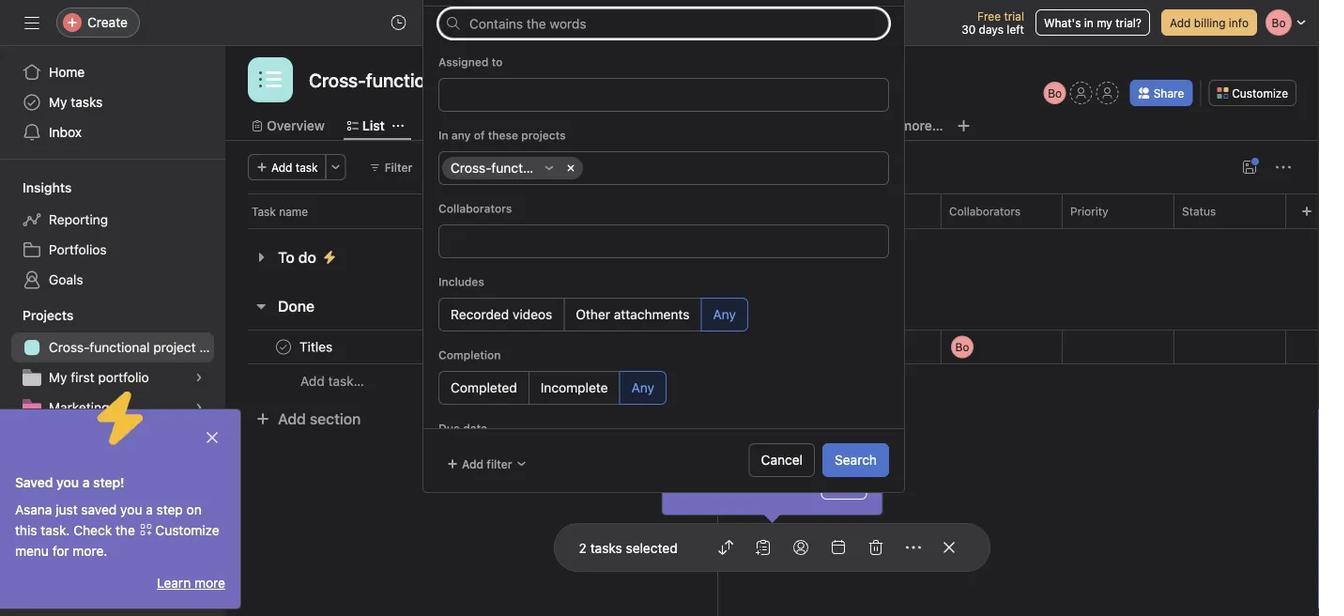 Task type: locate. For each thing, give the bounding box(es) containing it.
2 my from the top
[[49, 370, 67, 385]]

more actions image
[[1277, 160, 1292, 175], [906, 540, 921, 555]]

the down my workspace 'link'
[[116, 523, 135, 538]]

completed image
[[272, 336, 295, 358]]

learn
[[157, 575, 191, 591]]

1 my from the top
[[49, 94, 67, 110]]

0 horizontal spatial more actions image
[[906, 540, 921, 555]]

completion
[[439, 349, 501, 362]]

tasks down home
[[71, 94, 103, 110]]

customize button
[[1209, 80, 1297, 106]]

any right incomplete
[[632, 380, 655, 395]]

tasks left selected
[[591, 540, 623, 555]]

rows
[[701, 444, 730, 459]]

task…
[[328, 373, 364, 389]]

1 vertical spatial more actions image
[[906, 540, 921, 555]]

team
[[23, 465, 56, 481]]

a left step
[[146, 502, 153, 518]]

any radio for other attachments
[[701, 298, 749, 332]]

add inside row
[[301, 373, 325, 389]]

search inside search list box
[[470, 15, 512, 30]]

0 vertical spatial search button
[[438, 8, 889, 38]]

my first portfolio
[[49, 370, 149, 385]]

you
[[56, 475, 79, 490], [120, 502, 142, 518]]

incomplete
[[541, 380, 608, 395]]

search button up it on the bottom right of page
[[823, 443, 890, 477]]

you can also set due dates or complete tasks directly from the rows above.
[[678, 403, 856, 459]]

add section button
[[248, 402, 369, 436]]

0 vertical spatial search
[[470, 15, 512, 30]]

search
[[470, 15, 512, 30], [835, 452, 877, 468]]

1 vertical spatial you
[[120, 502, 142, 518]]

1 horizontal spatial you
[[120, 502, 142, 518]]

you up just
[[56, 475, 79, 490]]

to do button
[[278, 240, 316, 274]]

other attachments
[[576, 307, 690, 322]]

1 vertical spatial a
[[146, 502, 153, 518]]

my down saved you a step!
[[49, 497, 67, 513]]

the inside you can also set due dates or complete tasks directly from the rows above.
[[678, 444, 697, 459]]

any up header done tree grid
[[713, 307, 736, 322]]

do
[[299, 248, 316, 266]]

2 left selected
[[579, 540, 587, 555]]

tasks inside global element
[[71, 94, 103, 110]]

name
[[279, 205, 308, 218]]

1 horizontal spatial any
[[713, 307, 736, 322]]

due
[[780, 403, 803, 418]]

to
[[492, 55, 503, 69]]

add left task
[[271, 161, 293, 174]]

attachments
[[614, 307, 690, 322]]

more actions image
[[330, 162, 342, 173]]

1 horizontal spatial a
[[146, 502, 153, 518]]

functional
[[90, 340, 150, 355]]

done
[[278, 297, 315, 315]]

2 inside dropdown button
[[889, 118, 897, 133]]

1 vertical spatial the
[[116, 523, 135, 538]]

customize down the info
[[1233, 86, 1289, 100]]

what's in my trial?
[[1045, 16, 1142, 29]]

0 vertical spatial my
[[49, 94, 67, 110]]

add left task… on the left of the page
[[301, 373, 325, 389]]

2 vertical spatial my
[[49, 497, 67, 513]]

the left rows
[[678, 444, 697, 459]]

0 vertical spatial tasks
[[71, 94, 103, 110]]

add
[[1170, 16, 1192, 29], [271, 161, 293, 174], [301, 373, 325, 389], [278, 410, 306, 428], [462, 457, 484, 470]]

customize inside the customize menu for more.
[[155, 523, 220, 538]]

you right saved
[[120, 502, 142, 518]]

goals link
[[11, 265, 214, 295]]

check
[[73, 523, 112, 538]]

1 horizontal spatial collaborators
[[950, 205, 1021, 218]]

1 horizontal spatial customize
[[1233, 86, 1289, 100]]

my inside 'link'
[[49, 497, 67, 513]]

a left step!
[[82, 475, 90, 490]]

you can also set due dates or complete tasks directly from the rows above. tooltip
[[663, 363, 883, 520]]

marketing link
[[11, 393, 214, 423]]

0 vertical spatial you
[[56, 475, 79, 490]]

1 vertical spatial any
[[632, 380, 655, 395]]

see details, my first portfolio image
[[194, 372, 205, 383]]

1 horizontal spatial any radio
[[701, 298, 749, 332]]

0 vertical spatial more actions image
[[1277, 160, 1292, 175]]

Completed radio
[[439, 371, 530, 405]]

create
[[87, 15, 128, 30]]

0 horizontal spatial you
[[56, 475, 79, 490]]

collaborators inside "row"
[[950, 205, 1021, 218]]

step
[[157, 502, 183, 518]]

0 horizontal spatial search
[[470, 15, 512, 30]]

tasks inside you can also set due dates or complete tasks directly from the rows above.
[[738, 423, 770, 439]]

add for add task…
[[301, 373, 325, 389]]

collaborators up the collaborators text box
[[439, 202, 512, 215]]

more…
[[901, 118, 944, 133]]

collaborators
[[439, 202, 512, 215], [950, 205, 1021, 218]]

search button up add to starred image on the left of the page
[[438, 8, 889, 38]]

the
[[678, 444, 697, 459], [116, 523, 135, 538]]

marketing
[[49, 400, 109, 415]]

create button
[[56, 8, 140, 38]]

customize
[[1233, 86, 1289, 100], [155, 523, 220, 538]]

add left billing
[[1170, 16, 1192, 29]]

1 vertical spatial search
[[835, 452, 877, 468]]

0 horizontal spatial a
[[82, 475, 90, 490]]

2 for 2 more…
[[889, 118, 897, 133]]

overview link
[[252, 116, 325, 136]]

saved you a step!
[[15, 475, 125, 490]]

1 vertical spatial customize
[[155, 523, 220, 538]]

list image
[[259, 69, 282, 91]]

2 tasks selected
[[579, 540, 678, 555]]

my tasks link
[[11, 87, 214, 117]]

save options image
[[1243, 160, 1258, 175]]

global element
[[0, 46, 225, 159]]

add left section
[[278, 410, 306, 428]]

on
[[187, 502, 202, 518]]

Any radio
[[701, 298, 749, 332], [620, 371, 667, 405]]

dates
[[806, 403, 840, 418]]

0 vertical spatial customize
[[1233, 86, 1289, 100]]

3 my from the top
[[49, 497, 67, 513]]

0 horizontal spatial any radio
[[620, 371, 667, 405]]

my up inbox
[[49, 94, 67, 110]]

got it
[[830, 480, 859, 493]]

more actions image right the save options image
[[1277, 160, 1292, 175]]

completion option group
[[439, 371, 890, 405]]

any radio left you
[[620, 371, 667, 405]]

1 vertical spatial tasks
[[738, 423, 770, 439]]

add inside popup button
[[462, 457, 484, 470]]

learn more link
[[157, 575, 225, 591]]

0 horizontal spatial the
[[116, 523, 135, 538]]

team button
[[0, 464, 56, 483]]

insights button
[[0, 178, 72, 197]]

billing
[[1195, 16, 1226, 29]]

filter button
[[361, 154, 421, 180]]

0 vertical spatial any
[[713, 307, 736, 322]]

my for my first portfolio
[[49, 370, 67, 385]]

collaborators down add tab icon
[[950, 205, 1021, 218]]

titles cell
[[225, 330, 719, 364]]

2 more… button
[[889, 116, 944, 136]]

2 vertical spatial tasks
[[591, 540, 623, 555]]

1 horizontal spatial search
[[835, 452, 877, 468]]

cross-
[[49, 340, 90, 355]]

customize down on
[[155, 523, 220, 538]]

0 horizontal spatial customize
[[155, 523, 220, 538]]

1 horizontal spatial the
[[678, 444, 697, 459]]

my left first
[[49, 370, 67, 385]]

my inside 'projects' element
[[49, 370, 67, 385]]

project
[[153, 340, 196, 355]]

timeline
[[519, 118, 572, 133]]

tasks up above.
[[738, 423, 770, 439]]

None text field
[[304, 63, 559, 97]]

section
[[310, 410, 361, 428]]

completed
[[451, 380, 517, 395]]

saved
[[15, 475, 53, 490]]

add task… row
[[225, 364, 1320, 398]]

reporting link
[[11, 205, 214, 235]]

insights
[[23, 180, 72, 195]]

add left filter
[[462, 457, 484, 470]]

customize inside the customize dropdown button
[[1233, 86, 1289, 100]]

0 horizontal spatial collaborators
[[439, 202, 512, 215]]

cancel
[[762, 452, 803, 468]]

any for other attachments
[[713, 307, 736, 322]]

these
[[488, 129, 519, 142]]

row
[[442, 84, 886, 111], [442, 157, 886, 184], [225, 194, 1320, 228], [248, 227, 1320, 229], [225, 328, 1320, 366]]

edit project or section image
[[756, 540, 771, 555]]

0 vertical spatial the
[[678, 444, 697, 459]]

add billing info button
[[1162, 9, 1258, 36]]

to do
[[278, 248, 316, 266]]

complete
[[678, 423, 734, 439]]

cell
[[442, 157, 583, 179]]

0 vertical spatial 2
[[889, 118, 897, 133]]

filter
[[385, 161, 413, 174]]

any inside includes option group
[[713, 307, 736, 322]]

1 vertical spatial any radio
[[620, 371, 667, 405]]

Collaborators text field
[[446, 230, 460, 253]]

any radio right attachments
[[701, 298, 749, 332]]

directly
[[773, 423, 819, 439]]

1 vertical spatial 2
[[579, 540, 587, 555]]

0 horizontal spatial tasks
[[71, 94, 103, 110]]

just
[[56, 502, 78, 518]]

selected
[[626, 540, 678, 555]]

projects
[[522, 129, 566, 142]]

tab actions image
[[392, 120, 404, 132]]

2 more…
[[889, 118, 944, 133]]

0 vertical spatial any radio
[[701, 298, 749, 332]]

search up it on the bottom right of page
[[835, 452, 877, 468]]

cancel button
[[749, 443, 815, 477]]

task
[[296, 161, 318, 174]]

2 left more…
[[889, 118, 897, 133]]

list link
[[347, 116, 385, 136]]

0 vertical spatial a
[[82, 475, 90, 490]]

expand task list for this section image
[[254, 250, 269, 265]]

my inside global element
[[49, 94, 67, 110]]

history image
[[391, 15, 406, 30]]

0 horizontal spatial any
[[632, 380, 655, 395]]

filter
[[487, 457, 512, 470]]

free trial 30 days left
[[962, 9, 1025, 36]]

1 vertical spatial my
[[49, 370, 67, 385]]

1 horizontal spatial 2
[[889, 118, 897, 133]]

any inside completion option group
[[632, 380, 655, 395]]

2 horizontal spatial tasks
[[738, 423, 770, 439]]

2
[[889, 118, 897, 133], [579, 540, 587, 555]]

0 horizontal spatial 2
[[579, 540, 587, 555]]

add for add section
[[278, 410, 306, 428]]

more actions image left the close image
[[906, 540, 921, 555]]

1 horizontal spatial tasks
[[591, 540, 623, 555]]

search up "to"
[[470, 15, 512, 30]]

includes option group
[[439, 298, 890, 332]]

Incomplete radio
[[529, 371, 621, 405]]



Task type: vqa. For each thing, say whether or not it's contained in the screenshot.
middle TB
no



Task type: describe. For each thing, give the bounding box(es) containing it.
add task
[[271, 161, 318, 174]]

to
[[278, 248, 295, 266]]

portfolio
[[98, 370, 149, 385]]

recorded videos
[[451, 307, 553, 322]]

search list box
[[438, 8, 889, 38]]

tasks for my tasks
[[71, 94, 103, 110]]

inbox link
[[11, 117, 214, 147]]

Contains the words text field
[[439, 8, 890, 39]]

overview
[[267, 118, 325, 133]]

cross-functional project plan
[[49, 340, 225, 355]]

cross-functional project plan link
[[11, 333, 225, 363]]

bo
[[1049, 86, 1063, 100]]

customize menu for more.
[[15, 523, 220, 559]]

goals
[[49, 272, 83, 287]]

list
[[362, 118, 385, 133]]

Other attachments radio
[[564, 298, 702, 332]]

you inside asana just saved you a step on this task. check the
[[120, 502, 142, 518]]

inbox
[[49, 124, 82, 140]]

plan
[[200, 340, 225, 355]]

projects
[[23, 308, 74, 323]]

status
[[1183, 205, 1217, 218]]

hide sidebar image
[[24, 15, 39, 30]]

you
[[678, 403, 700, 418]]

add for add task
[[271, 161, 293, 174]]

my for my workspace
[[49, 497, 67, 513]]

delete tasks image
[[869, 540, 884, 555]]

due date
[[439, 422, 488, 435]]

header done tree grid
[[225, 328, 1320, 398]]

set
[[758, 403, 776, 418]]

workspace
[[71, 497, 136, 513]]

task
[[252, 205, 276, 218]]

my
[[1097, 16, 1113, 29]]

1 horizontal spatial more actions image
[[1277, 160, 1292, 175]]

add for add billing info
[[1170, 16, 1192, 29]]

set due date image
[[831, 540, 846, 555]]

trial
[[1005, 9, 1025, 23]]

Completed checkbox
[[272, 336, 295, 358]]

add section
[[278, 410, 361, 428]]

a inside asana just saved you a step on this task. check the
[[146, 502, 153, 518]]

insights element
[[0, 171, 225, 299]]

menu
[[15, 543, 49, 559]]

any
[[452, 129, 471, 142]]

any radio for incomplete
[[620, 371, 667, 405]]

environment link
[[11, 423, 214, 453]]

more.
[[73, 543, 107, 559]]

projects element
[[0, 299, 225, 457]]

can
[[704, 403, 726, 418]]

task.
[[41, 523, 70, 538]]

rules for to do image
[[322, 250, 337, 265]]

reporting
[[49, 212, 108, 227]]

add tab image
[[957, 118, 972, 133]]

my tasks
[[49, 94, 103, 110]]

move tasks between sections image
[[718, 540, 733, 555]]

my for my tasks
[[49, 94, 67, 110]]

asana
[[15, 502, 52, 518]]

videos
[[513, 307, 553, 322]]

done button
[[278, 289, 315, 323]]

also
[[729, 403, 754, 418]]

due
[[439, 422, 460, 435]]

assign these tasks image
[[794, 540, 809, 555]]

home link
[[11, 57, 214, 87]]

assigned
[[439, 55, 489, 69]]

assigned to
[[439, 55, 503, 69]]

saved
[[81, 502, 117, 518]]

collapse task list for this section image
[[254, 299, 269, 314]]

row containing task name
[[225, 194, 1320, 228]]

any for incomplete
[[632, 380, 655, 395]]

share
[[1154, 86, 1185, 100]]

my first portfolio link
[[11, 363, 214, 393]]

tasks for 2 tasks selected
[[591, 540, 623, 555]]

close image
[[942, 540, 957, 555]]

add billing info
[[1170, 16, 1249, 29]]

1 vertical spatial search button
[[823, 443, 890, 477]]

this
[[15, 523, 37, 538]]

Recorded videos radio
[[439, 298, 565, 332]]

add to starred image
[[595, 72, 610, 87]]

Titles text field
[[296, 338, 338, 357]]

30
[[962, 23, 976, 36]]

add task button
[[248, 154, 327, 180]]

home
[[49, 64, 85, 80]]

customize for customize
[[1233, 86, 1289, 100]]

priority
[[1071, 205, 1109, 218]]

add task…
[[301, 373, 364, 389]]

close toast image
[[205, 430, 220, 445]]

step!
[[93, 475, 125, 490]]

see details, marketing image
[[194, 402, 205, 413]]

what's
[[1045, 16, 1082, 29]]

date
[[463, 422, 488, 435]]

timeline link
[[504, 116, 572, 136]]

projects button
[[0, 306, 74, 325]]

info
[[1230, 16, 1249, 29]]

portfolios
[[49, 242, 107, 257]]

my workspace
[[49, 497, 136, 513]]

teams element
[[0, 457, 225, 524]]

includes
[[439, 275, 485, 288]]

section image
[[544, 163, 555, 174]]

my workspace link
[[11, 490, 214, 520]]

the inside asana just saved you a step on this task. check the
[[116, 523, 135, 538]]

or
[[844, 403, 856, 418]]

left
[[1007, 23, 1025, 36]]

add field image
[[1302, 206, 1313, 217]]

customize for customize menu for more.
[[155, 523, 220, 538]]

learn more
[[157, 575, 225, 591]]

got
[[830, 480, 849, 493]]

portfolios link
[[11, 235, 214, 265]]

of
[[474, 129, 485, 142]]

asana just saved you a step on this task. check the
[[15, 502, 202, 538]]

recorded
[[451, 307, 509, 322]]

2 for 2 tasks selected
[[579, 540, 587, 555]]

in any of these projects
[[439, 129, 566, 142]]

task name
[[252, 205, 308, 218]]

trial?
[[1116, 16, 1142, 29]]

add for add filter
[[462, 457, 484, 470]]



